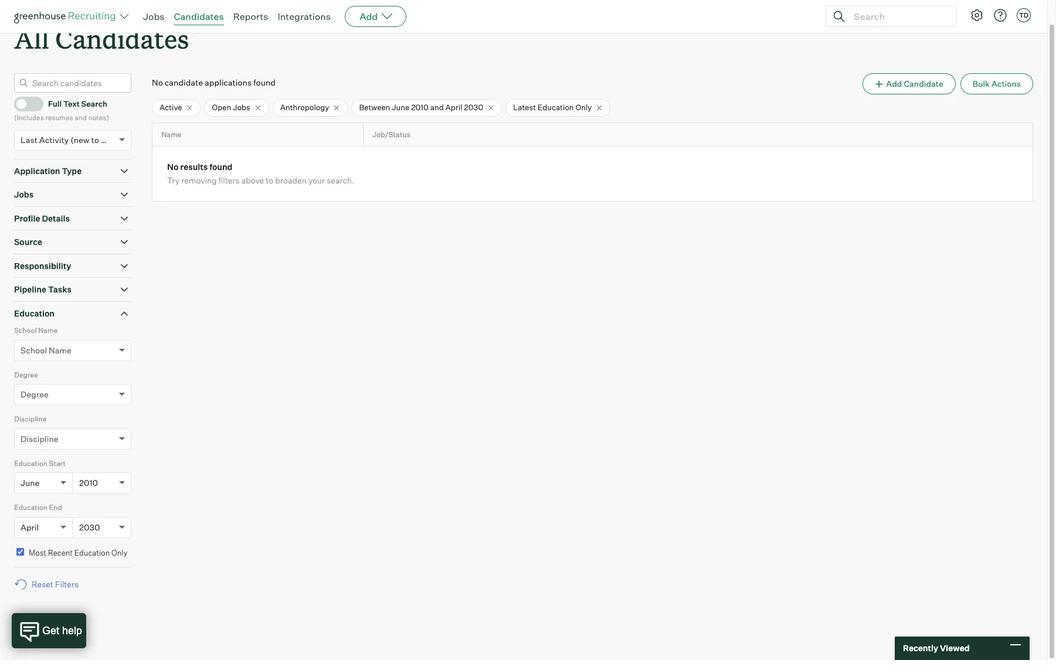 Task type: locate. For each thing, give the bounding box(es) containing it.
0 vertical spatial and
[[430, 103, 444, 112]]

2010
[[411, 103, 429, 112], [79, 478, 98, 488]]

0 horizontal spatial 2030
[[79, 522, 100, 532]]

education start
[[14, 459, 66, 468]]

name
[[161, 130, 181, 139], [38, 326, 58, 335], [49, 345, 71, 355]]

name down pipeline tasks
[[38, 326, 58, 335]]

latest education only
[[513, 103, 592, 112]]

most recent education only
[[29, 548, 127, 558]]

2030
[[464, 103, 483, 112], [79, 522, 100, 532]]

resumes
[[45, 113, 73, 122]]

between
[[359, 103, 390, 112]]

jobs left candidates link
[[143, 11, 165, 22]]

type
[[62, 166, 82, 176]]

add
[[360, 11, 378, 22], [886, 79, 902, 89]]

school name
[[14, 326, 58, 335], [21, 345, 71, 355]]

school down the pipeline
[[14, 326, 37, 335]]

application type
[[14, 166, 82, 176]]

1 vertical spatial to
[[266, 176, 273, 186]]

1 vertical spatial discipline
[[21, 434, 58, 444]]

degree down school name element
[[14, 370, 38, 379]]

1 vertical spatial and
[[75, 113, 87, 122]]

june
[[392, 103, 409, 112], [21, 478, 40, 488]]

june option
[[21, 478, 40, 488]]

to left old)
[[91, 135, 99, 145]]

april
[[445, 103, 462, 112], [21, 522, 39, 532]]

1 vertical spatial degree
[[21, 389, 49, 399]]

checkmark image
[[19, 99, 28, 107]]

last activity (new to old)
[[21, 135, 116, 145]]

0 vertical spatial april
[[445, 103, 462, 112]]

degree up discipline 'element'
[[21, 389, 49, 399]]

2030 left latest
[[464, 103, 483, 112]]

no left candidate
[[152, 78, 163, 87]]

education down the pipeline
[[14, 308, 55, 318]]

2010 up "2030" option
[[79, 478, 98, 488]]

0 vertical spatial no
[[152, 78, 163, 87]]

0 vertical spatial to
[[91, 135, 99, 145]]

0 horizontal spatial add
[[360, 11, 378, 22]]

candidates link
[[174, 11, 224, 22]]

1 vertical spatial no
[[167, 162, 178, 172]]

0 vertical spatial jobs
[[143, 11, 165, 22]]

bulk actions link
[[960, 73, 1033, 95]]

1 horizontal spatial found
[[253, 78, 276, 87]]

school name down the pipeline
[[14, 326, 58, 335]]

1 vertical spatial add
[[886, 79, 902, 89]]

1 vertical spatial jobs
[[233, 103, 250, 112]]

reset
[[32, 579, 53, 589]]

discipline element
[[14, 414, 131, 458]]

0 horizontal spatial and
[[75, 113, 87, 122]]

add for add candidate
[[886, 79, 902, 89]]

1 vertical spatial school
[[21, 345, 47, 355]]

1 horizontal spatial 2030
[[464, 103, 483, 112]]

education up april option
[[14, 503, 48, 512]]

profile
[[14, 213, 40, 223]]

0 horizontal spatial to
[[91, 135, 99, 145]]

integrations link
[[278, 11, 331, 22]]

and inside full text search (includes resumes and notes)
[[75, 113, 87, 122]]

jobs up profile
[[14, 190, 34, 199]]

1 vertical spatial 2030
[[79, 522, 100, 532]]

bulk actions
[[973, 79, 1021, 89]]

0 vertical spatial june
[[392, 103, 409, 112]]

jobs
[[143, 11, 165, 22], [233, 103, 250, 112], [14, 190, 34, 199]]

0 horizontal spatial found
[[209, 162, 233, 172]]

td
[[1019, 11, 1029, 19]]

name down active
[[161, 130, 181, 139]]

actions
[[992, 79, 1021, 89]]

to right above
[[266, 176, 273, 186]]

0 vertical spatial found
[[253, 78, 276, 87]]

add inside popup button
[[360, 11, 378, 22]]

to
[[91, 135, 99, 145], [266, 176, 273, 186]]

2 vertical spatial jobs
[[14, 190, 34, 199]]

pipeline tasks
[[14, 285, 72, 294]]

Search candidates field
[[14, 73, 131, 93]]

td button
[[1017, 8, 1031, 22]]

discipline
[[14, 415, 47, 424], [21, 434, 58, 444]]

jobs right "open"
[[233, 103, 250, 112]]

and
[[430, 103, 444, 112], [75, 113, 87, 122]]

reset filters button
[[14, 574, 85, 595]]

2 horizontal spatial jobs
[[233, 103, 250, 112]]

0 horizontal spatial only
[[111, 548, 127, 558]]

configure image
[[970, 8, 984, 22]]

2030 up most recent education only
[[79, 522, 100, 532]]

(new
[[70, 135, 89, 145]]

applications
[[205, 78, 252, 87]]

1 horizontal spatial no
[[167, 162, 178, 172]]

0 vertical spatial add
[[360, 11, 378, 22]]

no inside the "no results found try removing filters above to broaden your search."
[[167, 162, 178, 172]]

june right the between
[[392, 103, 409, 112]]

no up try
[[167, 162, 178, 172]]

found
[[253, 78, 276, 87], [209, 162, 233, 172]]

1 vertical spatial school name
[[21, 345, 71, 355]]

name up degree element
[[49, 345, 71, 355]]

1 horizontal spatial to
[[266, 176, 273, 186]]

job/status
[[372, 130, 411, 139]]

found right 'applications'
[[253, 78, 276, 87]]

degree
[[14, 370, 38, 379], [21, 389, 49, 399]]

june down education start
[[21, 478, 40, 488]]

1 vertical spatial 2010
[[79, 478, 98, 488]]

0 vertical spatial 2010
[[411, 103, 429, 112]]

school up degree element
[[21, 345, 47, 355]]

only
[[576, 103, 592, 112], [111, 548, 127, 558]]

education end
[[14, 503, 62, 512]]

0 vertical spatial 2030
[[464, 103, 483, 112]]

1 horizontal spatial add
[[886, 79, 902, 89]]

found up the filters
[[209, 162, 233, 172]]

open
[[212, 103, 231, 112]]

add for add
[[360, 11, 378, 22]]

1 vertical spatial only
[[111, 548, 127, 558]]

education for education start
[[14, 459, 48, 468]]

Search text field
[[851, 8, 946, 25]]

1 horizontal spatial jobs
[[143, 11, 165, 22]]

1 horizontal spatial only
[[576, 103, 592, 112]]

jobs link
[[143, 11, 165, 22]]

anthropology
[[280, 103, 329, 112]]

try
[[167, 176, 180, 186]]

full
[[48, 99, 62, 108]]

between june 2010 and april 2030
[[359, 103, 483, 112]]

viewed
[[940, 643, 970, 653]]

0 horizontal spatial jobs
[[14, 190, 34, 199]]

education for education end
[[14, 503, 48, 512]]

0 horizontal spatial no
[[152, 78, 163, 87]]

source
[[14, 237, 42, 247]]

0 vertical spatial discipline
[[14, 415, 47, 424]]

1 vertical spatial june
[[21, 478, 40, 488]]

application
[[14, 166, 60, 176]]

0 vertical spatial school name
[[14, 326, 58, 335]]

no
[[152, 78, 163, 87], [167, 162, 178, 172]]

school
[[14, 326, 37, 335], [21, 345, 47, 355]]

1 horizontal spatial 2010
[[411, 103, 429, 112]]

education
[[538, 103, 574, 112], [14, 308, 55, 318], [14, 459, 48, 468], [14, 503, 48, 512], [74, 548, 110, 558]]

greenhouse recruiting image
[[14, 9, 120, 23]]

school name up degree element
[[21, 345, 71, 355]]

candidates
[[174, 11, 224, 22], [55, 21, 189, 56]]

2010 right the between
[[411, 103, 429, 112]]

removing
[[181, 176, 217, 186]]

0 horizontal spatial april
[[21, 522, 39, 532]]

no results found try removing filters above to broaden your search.
[[167, 162, 354, 186]]

filters
[[55, 579, 79, 589]]

details
[[42, 213, 70, 223]]

most
[[29, 548, 46, 558]]

1 vertical spatial found
[[209, 162, 233, 172]]

degree element
[[14, 369, 131, 414]]

education up the june option
[[14, 459, 48, 468]]

recently viewed
[[903, 643, 970, 653]]

pipeline
[[14, 285, 46, 294]]

0 vertical spatial name
[[161, 130, 181, 139]]



Task type: vqa. For each thing, say whether or not it's contained in the screenshot.
rightmost Only
yes



Task type: describe. For each thing, give the bounding box(es) containing it.
last activity (new to old) option
[[21, 135, 116, 145]]

candidate
[[904, 79, 943, 89]]

0 vertical spatial degree
[[14, 370, 38, 379]]

add button
[[345, 6, 407, 27]]

candidate
[[165, 78, 203, 87]]

responsibility
[[14, 261, 71, 271]]

recent
[[48, 548, 73, 558]]

td button
[[1015, 6, 1033, 25]]

all
[[14, 21, 49, 56]]

reports
[[233, 11, 268, 22]]

found inside the "no results found try removing filters above to broaden your search."
[[209, 162, 233, 172]]

add candidate link
[[863, 73, 956, 95]]

start
[[49, 459, 66, 468]]

Most Recent Education Only checkbox
[[16, 548, 24, 556]]

broaden
[[275, 176, 307, 186]]

1 horizontal spatial april
[[445, 103, 462, 112]]

add candidate
[[886, 79, 943, 89]]

above
[[241, 176, 264, 186]]

old)
[[101, 135, 116, 145]]

1 horizontal spatial and
[[430, 103, 444, 112]]

filters
[[219, 176, 240, 186]]

your
[[308, 176, 325, 186]]

integrations
[[278, 11, 331, 22]]

0 horizontal spatial 2010
[[79, 478, 98, 488]]

education right latest
[[538, 103, 574, 112]]

(includes
[[14, 113, 44, 122]]

active
[[160, 103, 182, 112]]

1 vertical spatial name
[[38, 326, 58, 335]]

0 vertical spatial only
[[576, 103, 592, 112]]

no for no candidate applications found
[[152, 78, 163, 87]]

1 vertical spatial april
[[21, 522, 39, 532]]

open jobs
[[212, 103, 250, 112]]

bulk
[[973, 79, 990, 89]]

2 vertical spatial name
[[49, 345, 71, 355]]

latest
[[513, 103, 536, 112]]

to inside the "no results found try removing filters above to broaden your search."
[[266, 176, 273, 186]]

reports link
[[233, 11, 268, 22]]

text
[[63, 99, 80, 108]]

activity
[[39, 135, 69, 145]]

profile details
[[14, 213, 70, 223]]

tasks
[[48, 285, 72, 294]]

last
[[21, 135, 37, 145]]

recently
[[903, 643, 938, 653]]

0 vertical spatial school
[[14, 326, 37, 335]]

full text search (includes resumes and notes)
[[14, 99, 109, 122]]

2010 option
[[79, 478, 98, 488]]

search
[[81, 99, 107, 108]]

all candidates
[[14, 21, 189, 56]]

reset filters
[[32, 579, 79, 589]]

results
[[180, 162, 208, 172]]

no for no results found try removing filters above to broaden your search.
[[167, 162, 178, 172]]

search.
[[327, 176, 354, 186]]

0 horizontal spatial june
[[21, 478, 40, 488]]

notes)
[[88, 113, 109, 122]]

2030 option
[[79, 522, 100, 532]]

education for education
[[14, 308, 55, 318]]

april option
[[21, 522, 39, 532]]

no candidate applications found
[[152, 78, 276, 87]]

1 horizontal spatial june
[[392, 103, 409, 112]]

school name element
[[14, 325, 131, 369]]

end
[[49, 503, 62, 512]]

education down "2030" option
[[74, 548, 110, 558]]



